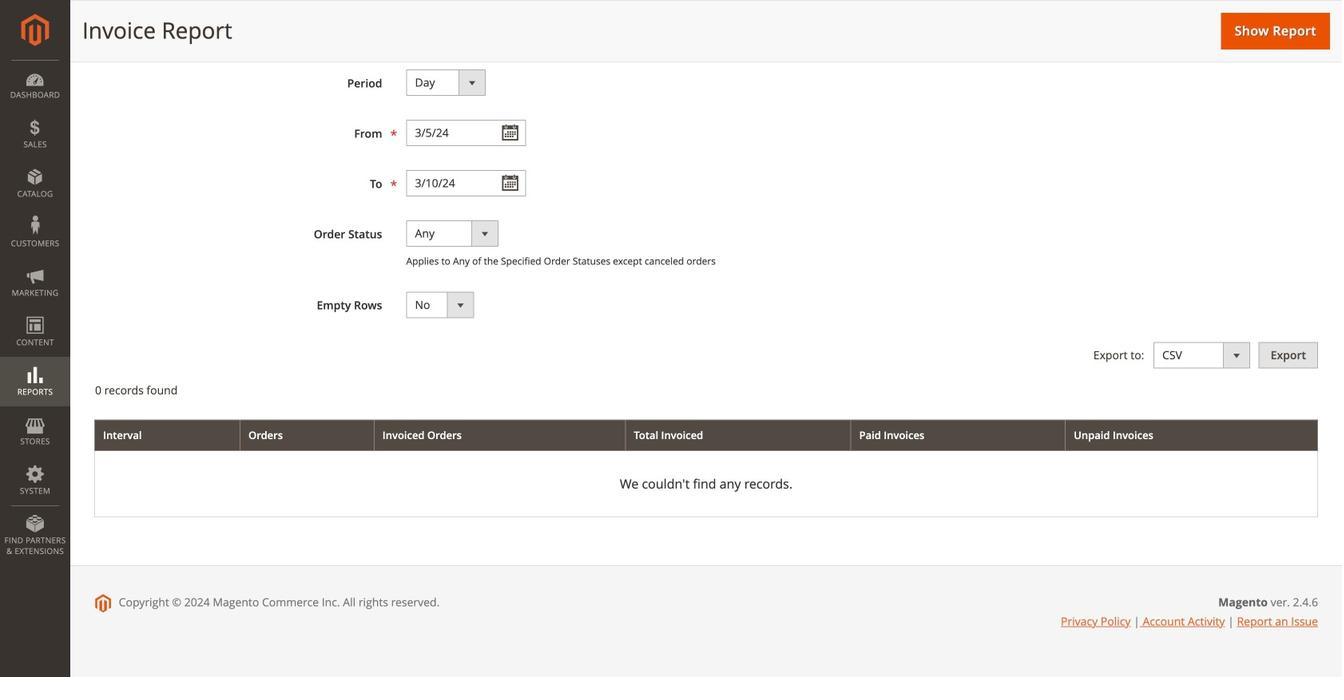 Task type: locate. For each thing, give the bounding box(es) containing it.
menu bar
[[0, 60, 70, 565]]

None text field
[[406, 120, 526, 146], [406, 170, 526, 197], [406, 120, 526, 146], [406, 170, 526, 197]]



Task type: describe. For each thing, give the bounding box(es) containing it.
magento admin panel image
[[21, 14, 49, 46]]



